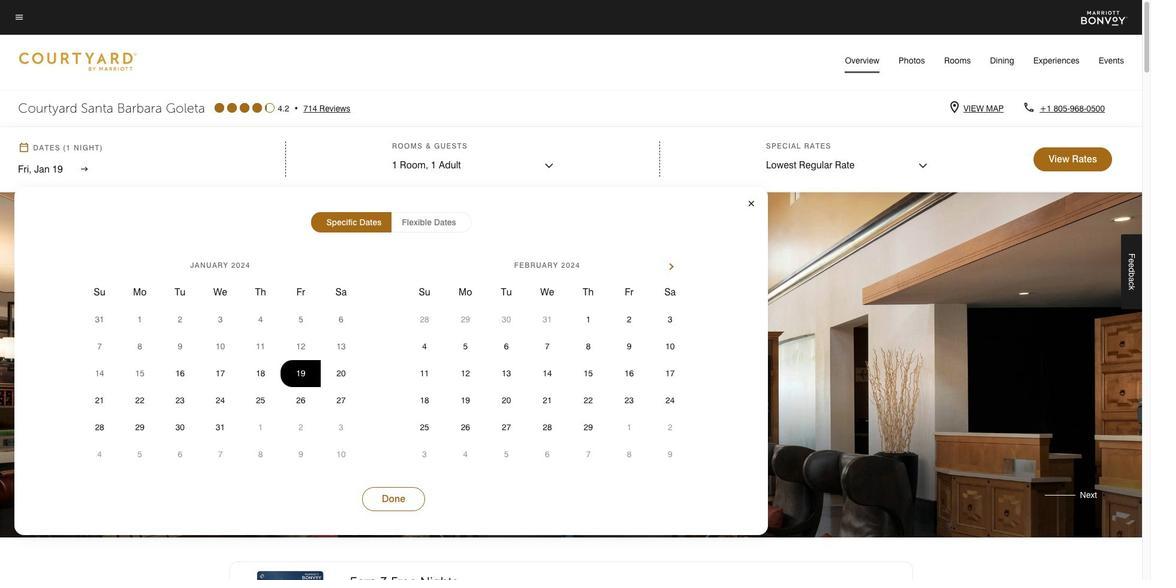 Task type: vqa. For each thing, say whether or not it's contained in the screenshot.
arrow down image
yes



Task type: describe. For each thing, give the bounding box(es) containing it.
marriott bonvoy boundless® credit card from chase image
[[256, 572, 324, 581]]

phone image
[[1023, 103, 1035, 114]]

close image
[[747, 199, 756, 210]]

location image
[[951, 103, 959, 114]]

arrow down image
[[919, 159, 928, 174]]



Task type: locate. For each thing, give the bounding box(es) containing it.
marriott bonvoy image
[[1082, 10, 1128, 25]]

courtyard image
[[18, 43, 138, 79]]

arrow down image
[[544, 159, 554, 174]]

menu image
[[14, 12, 24, 23]]

calendar image
[[18, 142, 31, 155]]



